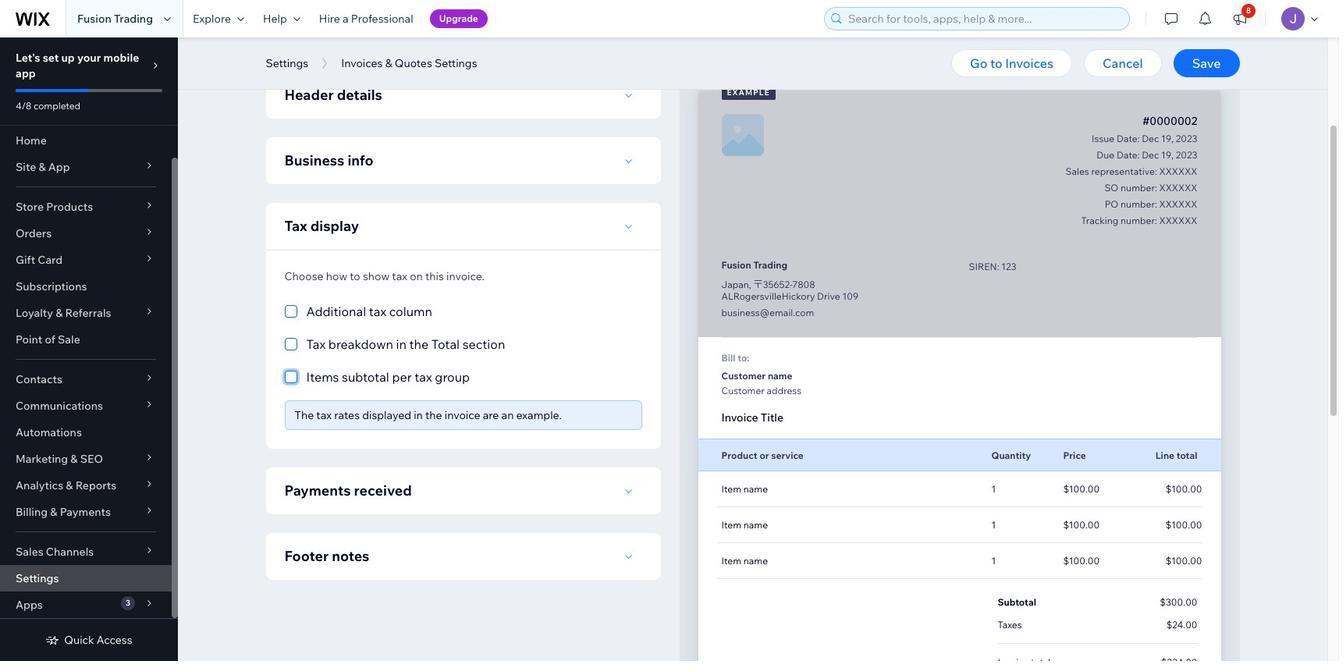Task type: locate. For each thing, give the bounding box(es) containing it.
0 horizontal spatial invoices
[[341, 56, 383, 70]]

tax left column
[[369, 304, 387, 319]]

0 vertical spatial 19,
[[1162, 133, 1174, 144]]

1 horizontal spatial to
[[991, 55, 1003, 71]]

& inside dropdown button
[[70, 452, 78, 466]]

fusion up japan,
[[722, 259, 752, 271]]

quantity
[[992, 449, 1031, 461]]

settings link
[[0, 565, 172, 592]]

customer down to:
[[722, 370, 766, 382]]

footer
[[285, 547, 329, 565]]

& right billing
[[50, 505, 57, 519]]

1 horizontal spatial in
[[414, 408, 423, 422]]

1 vertical spatial item
[[722, 519, 742, 531]]

4/8
[[16, 100, 31, 112]]

1 item name from the top
[[722, 483, 768, 495]]

123
[[1002, 261, 1017, 272]]

billing & payments
[[16, 505, 111, 519]]

&
[[898, 36, 906, 52], [385, 56, 392, 70], [39, 160, 46, 174], [56, 306, 63, 320], [70, 452, 78, 466], [66, 479, 73, 493], [50, 505, 57, 519]]

1 vertical spatial 2023
[[1176, 149, 1198, 161]]

settings down each
[[435, 56, 477, 70]]

your right up at the top left of page
[[77, 51, 101, 65]]

& inside popup button
[[39, 160, 46, 174]]

site
[[16, 160, 36, 174]]

sale
[[58, 333, 80, 347]]

your right edit
[[554, 36, 580, 52]]

1 vertical spatial to
[[350, 269, 360, 283]]

in right 'displayed'
[[414, 408, 423, 422]]

issue
[[1092, 133, 1115, 144]]

settings down customize
[[266, 56, 308, 70]]

analytics & reports
[[16, 479, 116, 493]]

let's
[[16, 51, 40, 65]]

& inside button
[[385, 56, 392, 70]]

trading
[[114, 12, 153, 26], [754, 259, 788, 271]]

explore
[[193, 12, 231, 26]]

3 item name from the top
[[722, 555, 768, 567]]

tax right per
[[415, 369, 432, 385]]

column
[[389, 304, 432, 319]]

taxes
[[998, 619, 1022, 631]]

1 vertical spatial dec
[[1142, 149, 1160, 161]]

xxxxxx
[[1160, 165, 1198, 177], [1160, 182, 1198, 194], [1160, 198, 1198, 210], [1160, 215, 1198, 226]]

trading for fusion trading japan, 〒35652-7808 alrogersvillehickory drive 109 business@email.com
[[754, 259, 788, 271]]

section
[[463, 336, 505, 352]]

0 horizontal spatial fusion
[[77, 12, 111, 26]]

invoice title
[[722, 411, 784, 425]]

loyalty & referrals button
[[0, 300, 172, 326]]

0 vertical spatial payments
[[285, 482, 351, 500]]

invoice down upgrade button
[[460, 36, 501, 52]]

appears
[[362, 36, 409, 52]]

help button
[[254, 0, 310, 37]]

sales inside #0000002 issue date: dec 19, 2023 due date: dec 19, 2023 sales representative: xxxxxx so number: xxxxxx po number: xxxxxx tracking number: xxxxxx
[[1066, 165, 1090, 177]]

sidebar element
[[0, 37, 178, 661]]

products
[[46, 200, 93, 214]]

& for site & app
[[39, 160, 46, 174]]

0 vertical spatial dec
[[1142, 133, 1160, 144]]

1 vertical spatial 19,
[[1162, 149, 1174, 161]]

4 xxxxxx from the top
[[1160, 215, 1198, 226]]

subtotal
[[342, 369, 389, 385]]

referrals
[[65, 306, 111, 320]]

tax inside option
[[306, 336, 326, 352]]

fusion for fusion trading
[[77, 12, 111, 26]]

1 vertical spatial customer
[[722, 385, 765, 397]]

1 horizontal spatial sales
[[1066, 165, 1090, 177]]

0 vertical spatial trading
[[114, 12, 153, 26]]

trading up mobile
[[114, 12, 153, 26]]

0 vertical spatial to
[[991, 55, 1003, 71]]

1 vertical spatial tax
[[306, 336, 326, 352]]

dec down the #0000002
[[1142, 133, 1160, 144]]

example.
[[516, 408, 562, 422]]

0 vertical spatial invoice
[[460, 36, 501, 52]]

sales left representative:
[[1066, 165, 1090, 177]]

1 horizontal spatial settings
[[266, 56, 308, 70]]

0 vertical spatial item name
[[722, 483, 768, 495]]

number: down representative:
[[1121, 182, 1158, 194]]

& right loyalty
[[56, 306, 63, 320]]

& for analytics & reports
[[66, 479, 73, 493]]

0 horizontal spatial your
[[77, 51, 101, 65]]

number: right the tracking
[[1121, 215, 1158, 226]]

Additional tax column checkbox
[[285, 302, 642, 321]]

0 vertical spatial item
[[722, 483, 742, 495]]

sales down billing
[[16, 545, 43, 559]]

the down the group
[[425, 408, 442, 422]]

& inside popup button
[[66, 479, 73, 493]]

3 number: from the top
[[1121, 215, 1158, 226]]

business@email.com
[[722, 307, 814, 318]]

total
[[431, 336, 460, 352]]

to right go
[[991, 55, 1003, 71]]

cancel
[[1103, 55, 1143, 71]]

Search for tools, apps, help & more... field
[[844, 8, 1125, 30]]

settings inside settings link
[[16, 571, 59, 585]]

of
[[45, 333, 55, 347]]

on up quotes
[[412, 36, 427, 52]]

1 vertical spatial sales
[[16, 545, 43, 559]]

settings inside settings button
[[266, 56, 308, 70]]

1 xxxxxx from the top
[[1160, 165, 1198, 177]]

fusion inside fusion trading japan, 〒35652-7808 alrogersvillehickory drive 109 business@email.com
[[722, 259, 752, 271]]

0 horizontal spatial in
[[396, 336, 407, 352]]

product
[[722, 449, 758, 461]]

& right site
[[39, 160, 46, 174]]

2 vertical spatial 1
[[992, 555, 996, 567]]

invoices right go
[[1006, 55, 1054, 71]]

siren:
[[969, 261, 1000, 272]]

& left reports
[[66, 479, 73, 493]]

0 vertical spatial sales
[[1066, 165, 1090, 177]]

reports
[[75, 479, 116, 493]]

are
[[483, 408, 499, 422]]

due
[[1097, 149, 1115, 161]]

3 xxxxxx from the top
[[1160, 198, 1198, 210]]

tax breakdown in the total section
[[306, 336, 505, 352]]

& down appears
[[385, 56, 392, 70]]

#0000002 issue date: dec 19, 2023 due date: dec 19, 2023 sales representative: xxxxxx so number: xxxxxx po number: xxxxxx tracking number: xxxxxx
[[1066, 114, 1198, 226]]

details
[[337, 86, 382, 104]]

1 horizontal spatial fusion
[[722, 259, 752, 271]]

payments down analytics & reports popup button on the left
[[60, 505, 111, 519]]

your inside let's set up your mobile app
[[77, 51, 101, 65]]

items
[[306, 369, 339, 385]]

seo
[[80, 452, 103, 466]]

hire a professional
[[319, 12, 413, 26]]

2 item from the top
[[722, 519, 742, 531]]

0 horizontal spatial payments
[[60, 505, 111, 519]]

card
[[38, 253, 63, 267]]

2 1 from the top
[[992, 519, 996, 531]]

analytics
[[16, 479, 63, 493]]

1 vertical spatial number:
[[1121, 198, 1158, 210]]

customer up invoice on the right
[[722, 385, 765, 397]]

& left future
[[898, 36, 906, 52]]

0 horizontal spatial trading
[[114, 12, 153, 26]]

customer
[[722, 370, 766, 382], [722, 385, 765, 397]]

0 vertical spatial number:
[[1121, 182, 1158, 194]]

2 vertical spatial item name
[[722, 555, 768, 567]]

default
[[583, 36, 624, 52]]

to right how
[[350, 269, 360, 283]]

quick access
[[64, 633, 132, 647]]

tax left display
[[285, 217, 307, 235]]

0 vertical spatial the
[[409, 336, 429, 352]]

1 vertical spatial date:
[[1117, 149, 1140, 161]]

& left seo in the left of the page
[[70, 452, 78, 466]]

invoices down what
[[341, 56, 383, 70]]

1 date: from the top
[[1117, 133, 1140, 144]]

store products button
[[0, 194, 172, 220]]

tax up items
[[306, 336, 326, 352]]

1 customer from the top
[[722, 370, 766, 382]]

per
[[392, 369, 412, 385]]

1 vertical spatial invoice
[[445, 408, 481, 422]]

0 horizontal spatial settings
[[16, 571, 59, 585]]

1 vertical spatial 1
[[992, 519, 996, 531]]

0 vertical spatial 1
[[992, 483, 996, 495]]

1 number: from the top
[[1121, 182, 1158, 194]]

gift
[[16, 253, 35, 267]]

choose how to show tax on this invoice.
[[285, 269, 485, 283]]

0 vertical spatial fusion
[[77, 12, 111, 26]]

japan,
[[722, 279, 752, 290]]

0 vertical spatial tax
[[285, 217, 307, 235]]

so
[[1105, 182, 1119, 194]]

0 horizontal spatial sales
[[16, 545, 43, 559]]

0 vertical spatial in
[[396, 336, 407, 352]]

trading inside fusion trading japan, 〒35652-7808 alrogersvillehickory drive 109 business@email.com
[[754, 259, 788, 271]]

date: up representative:
[[1117, 149, 1140, 161]]

set
[[43, 51, 59, 65]]

tax inside checkbox
[[415, 369, 432, 385]]

customize what appears on each invoice and edit your default email. changes made here will affect all issued & future invoices.
[[266, 36, 997, 52]]

& for loyalty & referrals
[[56, 306, 63, 320]]

settings up apps
[[16, 571, 59, 585]]

1 vertical spatial payments
[[60, 505, 111, 519]]

number: right po
[[1121, 198, 1158, 210]]

to inside button
[[991, 55, 1003, 71]]

0 vertical spatial date:
[[1117, 133, 1140, 144]]

invoice left are
[[445, 408, 481, 422]]

1 horizontal spatial invoices
[[1006, 55, 1054, 71]]

1 vertical spatial item name
[[722, 519, 768, 531]]

0 vertical spatial customer
[[722, 370, 766, 382]]

point
[[16, 333, 42, 347]]

2 item name from the top
[[722, 519, 768, 531]]

quick
[[64, 633, 94, 647]]

home link
[[0, 127, 172, 154]]

payments left received
[[285, 482, 351, 500]]

in up per
[[396, 336, 407, 352]]

0 vertical spatial 2023
[[1176, 133, 1198, 144]]

made
[[719, 36, 752, 52]]

name
[[768, 370, 793, 382], [744, 483, 768, 495], [744, 519, 768, 531], [744, 555, 768, 567]]

1 vertical spatial fusion
[[722, 259, 752, 271]]

invoices.
[[947, 36, 997, 52]]

1 vertical spatial trading
[[754, 259, 788, 271]]

communications
[[16, 399, 103, 413]]

each
[[429, 36, 457, 52]]

trading up 〒35652-
[[754, 259, 788, 271]]

date: right issue
[[1117, 133, 1140, 144]]

store
[[16, 200, 44, 214]]

tax display
[[285, 217, 359, 235]]

tax inside option
[[369, 304, 387, 319]]

automations
[[16, 425, 82, 439]]

2 vertical spatial number:
[[1121, 215, 1158, 226]]

all
[[842, 36, 855, 52]]

2 vertical spatial item
[[722, 555, 742, 567]]

1 horizontal spatial trading
[[754, 259, 788, 271]]

the left "total"
[[409, 336, 429, 352]]

on left this
[[410, 269, 423, 283]]

fusion up mobile
[[77, 12, 111, 26]]

2 horizontal spatial settings
[[435, 56, 477, 70]]

dec up representative:
[[1142, 149, 1160, 161]]

2 customer from the top
[[722, 385, 765, 397]]



Task type: describe. For each thing, give the bounding box(es) containing it.
communications button
[[0, 393, 172, 419]]

upgrade
[[439, 12, 478, 24]]

billing & payments button
[[0, 499, 172, 525]]

subscriptions link
[[0, 273, 172, 300]]

choose
[[285, 269, 324, 283]]

1 vertical spatial on
[[410, 269, 423, 283]]

1 item from the top
[[722, 483, 742, 495]]

drive
[[817, 290, 840, 302]]

1 vertical spatial in
[[414, 408, 423, 422]]

0 horizontal spatial to
[[350, 269, 360, 283]]

2 number: from the top
[[1121, 198, 1158, 210]]

or
[[760, 449, 769, 461]]

example
[[727, 87, 770, 98]]

product or service
[[722, 449, 804, 461]]

line
[[1156, 449, 1175, 461]]

1 vertical spatial the
[[425, 408, 442, 422]]

4/8 completed
[[16, 100, 81, 112]]

tracking
[[1082, 215, 1119, 226]]

1 horizontal spatial payments
[[285, 482, 351, 500]]

point of sale link
[[0, 326, 172, 353]]

1 19, from the top
[[1162, 133, 1174, 144]]

& for marketing & seo
[[70, 452, 78, 466]]

2 19, from the top
[[1162, 149, 1174, 161]]

& for billing & payments
[[50, 505, 57, 519]]

2 2023 from the top
[[1176, 149, 1198, 161]]

loyalty
[[16, 306, 53, 320]]

app
[[48, 160, 70, 174]]

mobile
[[103, 51, 139, 65]]

access
[[97, 633, 132, 647]]

business info
[[285, 151, 374, 169]]

analytics & reports button
[[0, 472, 172, 499]]

business
[[285, 151, 345, 169]]

quotes
[[395, 56, 432, 70]]

store products
[[16, 200, 93, 214]]

tax right show
[[392, 269, 407, 283]]

0 vertical spatial on
[[412, 36, 427, 52]]

1 dec from the top
[[1142, 133, 1160, 144]]

bill
[[722, 352, 736, 364]]

and
[[504, 36, 526, 52]]

1 1 from the top
[[992, 483, 996, 495]]

the inside option
[[409, 336, 429, 352]]

total
[[1177, 449, 1198, 461]]

line total
[[1156, 449, 1198, 461]]

〒35652-
[[754, 279, 792, 290]]

& for invoices & quotes settings
[[385, 56, 392, 70]]

cancel button
[[1084, 49, 1162, 77]]

invoices & quotes settings button
[[333, 52, 485, 75]]

$24.00
[[1167, 619, 1198, 631]]

name inside bill to: customer name customer address
[[768, 370, 793, 382]]

settings for settings button
[[266, 56, 308, 70]]

contacts
[[16, 372, 62, 386]]

channels
[[46, 545, 94, 559]]

save
[[1192, 55, 1221, 71]]

tax for tax display
[[285, 217, 307, 235]]

here
[[755, 36, 781, 52]]

sales channels button
[[0, 539, 172, 565]]

apps
[[16, 598, 43, 612]]

site & app
[[16, 160, 70, 174]]

$300.00
[[1160, 596, 1198, 608]]

changes
[[664, 36, 716, 52]]

professional
[[351, 12, 413, 26]]

2 dec from the top
[[1142, 149, 1160, 161]]

marketing & seo
[[16, 452, 103, 466]]

settings button
[[258, 52, 316, 75]]

in inside option
[[396, 336, 407, 352]]

fusion for fusion trading japan, 〒35652-7808 alrogersvillehickory drive 109 business@email.com
[[722, 259, 752, 271]]

gift card
[[16, 253, 63, 267]]

hire a professional link
[[310, 0, 423, 37]]

orders
[[16, 226, 52, 240]]

notes
[[332, 547, 369, 565]]

Items subtotal per tax group checkbox
[[285, 368, 642, 386]]

2 xxxxxx from the top
[[1160, 182, 1198, 194]]

payments received
[[285, 482, 412, 500]]

1 horizontal spatial your
[[554, 36, 580, 52]]

a
[[343, 12, 349, 26]]

footer notes
[[285, 547, 369, 565]]

quick access button
[[46, 633, 132, 647]]

3 item from the top
[[722, 555, 742, 567]]

alrogersvillehickory
[[722, 290, 815, 302]]

Tax breakdown in the Total section checkbox
[[285, 335, 642, 354]]

contacts button
[[0, 366, 172, 393]]

#0000002
[[1143, 114, 1198, 128]]

payments inside dropdown button
[[60, 505, 111, 519]]

2 date: from the top
[[1117, 149, 1140, 161]]

group
[[435, 369, 470, 385]]

email.
[[627, 36, 662, 52]]

edit
[[529, 36, 552, 52]]

point of sale
[[16, 333, 80, 347]]

tax right the
[[316, 408, 332, 422]]

1 2023 from the top
[[1176, 133, 1198, 144]]

siren: 123
[[969, 261, 1017, 272]]

issued
[[858, 36, 895, 52]]

will
[[784, 36, 803, 52]]

settings inside invoices & quotes settings button
[[435, 56, 477, 70]]

site & app button
[[0, 154, 172, 180]]

title
[[761, 411, 784, 425]]

sales inside popup button
[[16, 545, 43, 559]]

tax for tax breakdown in the total section
[[306, 336, 326, 352]]

settings for settings link
[[16, 571, 59, 585]]

the
[[295, 408, 314, 422]]

the tax rates displayed in the invoice are an example.
[[295, 408, 562, 422]]

8 button
[[1223, 0, 1258, 37]]

trading for fusion trading
[[114, 12, 153, 26]]

let's set up your mobile app
[[16, 51, 139, 80]]

rates
[[334, 408, 360, 422]]

3 1 from the top
[[992, 555, 996, 567]]

price
[[1064, 449, 1086, 461]]

an
[[502, 408, 514, 422]]

header
[[285, 86, 334, 104]]

header details
[[285, 86, 382, 104]]

loyalty & referrals
[[16, 306, 111, 320]]

app
[[16, 66, 36, 80]]



Task type: vqa. For each thing, say whether or not it's contained in the screenshot.
the leftmost email
no



